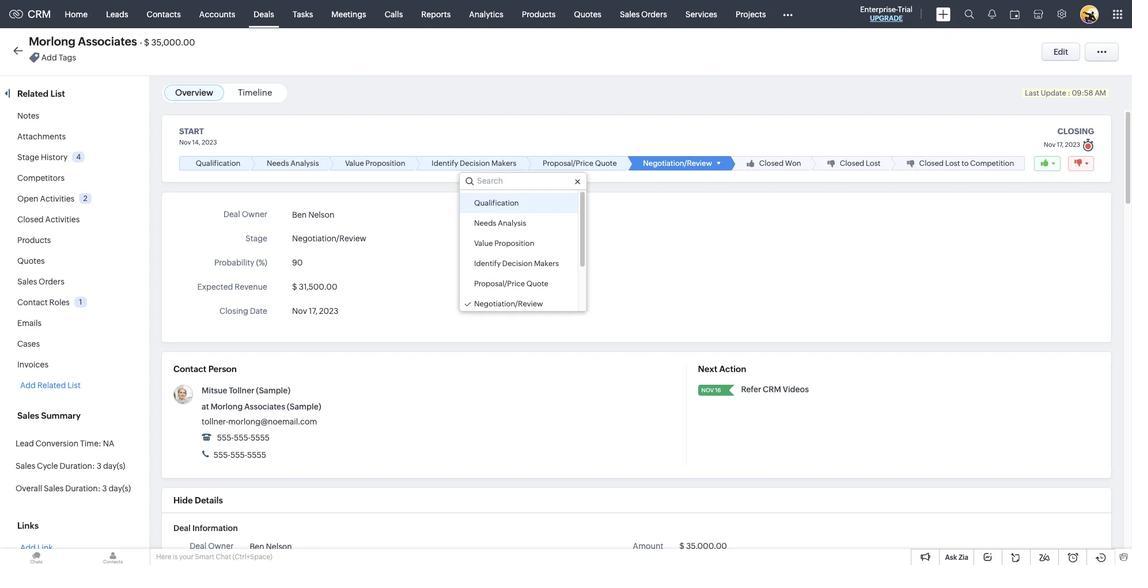 Task type: locate. For each thing, give the bounding box(es) containing it.
$ inside morlong associates - $ 35,000.00
[[144, 37, 149, 47]]

1 horizontal spatial 35,000.00
[[686, 542, 727, 551]]

signals image
[[988, 9, 996, 19]]

qualification down 14,
[[196, 159, 241, 168]]

qualification down search text box
[[474, 199, 519, 207]]

owner
[[242, 210, 267, 219], [208, 542, 234, 551]]

edit button
[[1042, 43, 1080, 61]]

0 vertical spatial day(s)
[[103, 461, 125, 471]]

nov down '$  31,500.00'
[[292, 307, 307, 316]]

nov left 14,
[[179, 139, 191, 146]]

ben up 90
[[292, 211, 307, 220]]

here is your smart chat (ctrl+space)
[[156, 553, 272, 561]]

0 vertical spatial sales orders link
[[611, 0, 676, 28]]

1 horizontal spatial $
[[292, 282, 297, 292]]

identify
[[432, 159, 458, 168], [474, 259, 501, 268]]

deal owner up 'probability (%)' on the left top
[[224, 210, 267, 219]]

mitsue tollner (sample)
[[202, 386, 290, 395]]

nov
[[179, 139, 191, 146], [1044, 141, 1056, 148], [292, 307, 307, 316], [701, 387, 714, 394]]

products link
[[513, 0, 565, 28], [17, 236, 51, 245]]

0 horizontal spatial ben
[[250, 542, 264, 551]]

(sample) up morlong@noemail.com
[[287, 402, 321, 411]]

1 horizontal spatial proposal/price
[[543, 159, 593, 168]]

is
[[173, 553, 178, 561]]

deal owner
[[224, 210, 267, 219], [190, 542, 234, 551]]

enterprise-
[[860, 5, 898, 14]]

0 vertical spatial products link
[[513, 0, 565, 28]]

deal
[[224, 210, 240, 219], [173, 524, 191, 533], [190, 542, 206, 551]]

open activities
[[17, 194, 74, 203]]

contact for contact roles
[[17, 298, 48, 307]]

smart
[[195, 553, 214, 561]]

morlong up tollner-
[[211, 402, 243, 411]]

0 vertical spatial proposal/price quote
[[543, 159, 617, 168]]

add left tags
[[41, 53, 57, 62]]

needs analysis
[[267, 159, 319, 168], [474, 219, 526, 228]]

1 vertical spatial contact
[[173, 364, 206, 374]]

stage for stage history
[[17, 153, 39, 162]]

emails
[[17, 319, 42, 328]]

stage for stage
[[245, 234, 267, 243]]

deal up smart
[[190, 542, 206, 551]]

closed for closed activities
[[17, 215, 44, 224]]

activities up closed activities link
[[40, 194, 74, 203]]

1 vertical spatial orders
[[39, 277, 64, 286]]

stage
[[17, 153, 39, 162], [245, 234, 267, 243]]

sales orders link
[[611, 0, 676, 28], [17, 277, 64, 286]]

overall
[[16, 484, 42, 493]]

1 vertical spatial crm
[[763, 385, 781, 394]]

1 horizontal spatial list
[[68, 381, 81, 390]]

accounts link
[[190, 0, 244, 28]]

0 horizontal spatial lost
[[866, 159, 881, 168]]

ben nelson up 90
[[292, 211, 334, 220]]

nov 16
[[701, 387, 721, 394]]

0 vertical spatial related
[[17, 89, 48, 99]]

list down add tags
[[50, 89, 65, 99]]

0 horizontal spatial quotes
[[17, 256, 45, 266]]

16
[[715, 387, 721, 394]]

2 horizontal spatial $
[[679, 542, 685, 551]]

accounts
[[199, 10, 235, 19]]

0 vertical spatial duration:
[[60, 461, 95, 471]]

signals element
[[981, 0, 1003, 28]]

0 vertical spatial list
[[50, 89, 65, 99]]

details
[[195, 496, 223, 505]]

3
[[97, 461, 101, 471], [102, 484, 107, 493]]

0 vertical spatial 17,
[[1057, 141, 1064, 148]]

add left link
[[20, 543, 36, 553]]

roles
[[49, 298, 70, 307]]

at
[[202, 402, 209, 411]]

1 horizontal spatial quotes
[[574, 10, 601, 19]]

1 vertical spatial stage
[[245, 234, 267, 243]]

deal down hide at the bottom left of page
[[173, 524, 191, 533]]

$  35,000.00
[[679, 542, 727, 551]]

cases link
[[17, 339, 40, 349]]

duration: for sales cycle duration:
[[60, 461, 95, 471]]

0 horizontal spatial quote
[[526, 279, 548, 288]]

person
[[208, 364, 237, 374]]

1 vertical spatial negotiation/review
[[292, 234, 366, 243]]

$ right amount
[[679, 542, 685, 551]]

add tags
[[41, 53, 76, 62]]

meetings link
[[322, 0, 375, 28]]

products right analytics
[[522, 10, 556, 19]]

2023 down 31,500.00
[[319, 307, 338, 316]]

0 horizontal spatial needs analysis
[[267, 159, 319, 168]]

0 vertical spatial negotiation/review
[[643, 159, 712, 168]]

1 lost from the left
[[866, 159, 881, 168]]

0 vertical spatial crm
[[28, 8, 51, 20]]

$ right -
[[144, 37, 149, 47]]

contact left the person
[[173, 364, 206, 374]]

chats image
[[0, 549, 73, 565]]

0 vertical spatial contact
[[17, 298, 48, 307]]

1 horizontal spatial 3
[[102, 484, 107, 493]]

ben
[[292, 211, 307, 220], [250, 542, 264, 551]]

1 vertical spatial list
[[68, 381, 81, 390]]

35,000.00
[[151, 37, 195, 47], [686, 542, 727, 551]]

invoices
[[17, 360, 48, 369]]

1 vertical spatial quote
[[526, 279, 548, 288]]

deals
[[254, 10, 274, 19]]

ben up (ctrl+space)
[[250, 542, 264, 551]]

0 vertical spatial morlong
[[29, 35, 75, 48]]

create menu element
[[929, 0, 958, 28]]

1 horizontal spatial morlong
[[211, 402, 243, 411]]

owner up (%)
[[242, 210, 267, 219]]

0 horizontal spatial sales orders
[[17, 277, 64, 286]]

0 vertical spatial needs analysis
[[267, 159, 319, 168]]

0 horizontal spatial owner
[[208, 542, 234, 551]]

deal up probability
[[224, 210, 240, 219]]

1 vertical spatial (sample)
[[287, 402, 321, 411]]

2023 for closing
[[1065, 141, 1080, 148]]

mitsue tollner (sample) link
[[202, 386, 290, 395]]

$ for amount
[[679, 542, 685, 551]]

search image
[[964, 9, 974, 19]]

activities down "open activities" 'link'
[[45, 215, 80, 224]]

1 vertical spatial ben nelson
[[250, 542, 292, 551]]

1 horizontal spatial value
[[474, 239, 493, 248]]

contact up 'emails'
[[17, 298, 48, 307]]

closed for closed lost
[[840, 159, 864, 168]]

add for add link
[[20, 543, 36, 553]]

attachments link
[[17, 132, 66, 141]]

17, down '$  31,500.00'
[[309, 307, 317, 316]]

day(s) for overall sales duration: 3 day(s)
[[109, 484, 131, 493]]

makers
[[492, 159, 516, 168], [534, 259, 559, 268]]

1 vertical spatial morlong
[[211, 402, 243, 411]]

0 horizontal spatial identify
[[432, 159, 458, 168]]

2023 inside start nov 14, 2023
[[202, 139, 217, 146]]

crm
[[28, 8, 51, 20], [763, 385, 781, 394]]

2023 inside the closing nov 17, 2023
[[1065, 141, 1080, 148]]

morlong up add tags
[[29, 35, 75, 48]]

0 horizontal spatial value
[[345, 159, 364, 168]]

2023 right 14,
[[202, 139, 217, 146]]

0 horizontal spatial list
[[50, 89, 65, 99]]

timeline link
[[238, 88, 272, 97]]

morlong
[[29, 35, 75, 48], [211, 402, 243, 411]]

at morlong associates (sample)
[[202, 402, 321, 411]]

0 vertical spatial analysis
[[290, 159, 319, 168]]

products link down closed activities
[[17, 236, 51, 245]]

attachments
[[17, 132, 66, 141]]

3 down time:
[[97, 461, 101, 471]]

identify decision makers
[[432, 159, 516, 168], [474, 259, 559, 268]]

information
[[192, 524, 238, 533]]

add for add related list
[[20, 381, 36, 390]]

related up notes link
[[17, 89, 48, 99]]

proposal/price
[[543, 159, 593, 168], [474, 279, 525, 288]]

35,000.00 inside morlong associates - $ 35,000.00
[[151, 37, 195, 47]]

associates down leads
[[78, 35, 137, 48]]

crm left home
[[28, 8, 51, 20]]

nelson
[[308, 211, 334, 220], [266, 542, 292, 551]]

leads
[[106, 10, 128, 19]]

14,
[[192, 139, 200, 146]]

duration: down sales cycle duration: 3 day(s)
[[65, 484, 100, 493]]

1 vertical spatial related
[[37, 381, 66, 390]]

morlong associates (sample) link
[[211, 402, 321, 411]]

1 vertical spatial sales orders link
[[17, 277, 64, 286]]

deal owner up here is your smart chat (ctrl+space)
[[190, 542, 234, 551]]

(sample) up morlong associates (sample) link
[[256, 386, 290, 395]]

services
[[685, 10, 717, 19]]

17, down the closing
[[1057, 141, 1064, 148]]

0 vertical spatial quote
[[595, 159, 617, 168]]

last update : 09:58 am
[[1025, 89, 1106, 97]]

1 vertical spatial value proposition
[[474, 239, 534, 248]]

stage up (%)
[[245, 234, 267, 243]]

list up summary
[[68, 381, 81, 390]]

0 vertical spatial 35,000.00
[[151, 37, 195, 47]]

expected
[[197, 282, 233, 292]]

$ left 31,500.00
[[292, 282, 297, 292]]

1 horizontal spatial value proposition
[[474, 239, 534, 248]]

products down closed activities
[[17, 236, 51, 245]]

day(s)
[[103, 461, 125, 471], [109, 484, 131, 493]]

proposal/price quote
[[543, 159, 617, 168], [474, 279, 548, 288]]

refer crm videos
[[741, 385, 809, 394]]

related down invoices
[[37, 381, 66, 390]]

associates up tollner-morlong@noemail.com
[[244, 402, 285, 411]]

hide
[[173, 496, 193, 505]]

hide details
[[173, 496, 223, 505]]

contacts
[[147, 10, 181, 19]]

orders left services link
[[641, 10, 667, 19]]

projects
[[736, 10, 766, 19]]

orders up roles
[[39, 277, 64, 286]]

probability (%)
[[214, 258, 267, 267]]

2 lost from the left
[[945, 159, 960, 168]]

0 horizontal spatial morlong
[[29, 35, 75, 48]]

1 horizontal spatial 17,
[[1057, 141, 1064, 148]]

0 vertical spatial $
[[144, 37, 149, 47]]

1 horizontal spatial products
[[522, 10, 556, 19]]

qualification
[[196, 159, 241, 168], [474, 199, 519, 207]]

1 vertical spatial products
[[17, 236, 51, 245]]

leads link
[[97, 0, 137, 28]]

0 horizontal spatial ben nelson
[[250, 542, 292, 551]]

0 horizontal spatial decision
[[460, 159, 490, 168]]

add down invoices link at the bottom
[[20, 381, 36, 390]]

nov down update
[[1044, 141, 1056, 148]]

1 vertical spatial needs
[[474, 219, 496, 228]]

3 down sales cycle duration: 3 day(s)
[[102, 484, 107, 493]]

90
[[292, 258, 303, 267]]

nov inside start nov 14, 2023
[[179, 139, 191, 146]]

1 horizontal spatial orders
[[641, 10, 667, 19]]

crm right refer
[[763, 385, 781, 394]]

1 horizontal spatial identify
[[474, 259, 501, 268]]

proposition
[[365, 159, 405, 168], [494, 239, 534, 248]]

decision
[[460, 159, 490, 168], [502, 259, 533, 268]]

0 vertical spatial makers
[[492, 159, 516, 168]]

2 vertical spatial add
[[20, 543, 36, 553]]

09:58
[[1072, 89, 1093, 97]]

products
[[522, 10, 556, 19], [17, 236, 51, 245]]

stage up "competitors" at the top of page
[[17, 153, 39, 162]]

notes link
[[17, 111, 39, 120]]

ben nelson up (ctrl+space)
[[250, 542, 292, 551]]

tasks link
[[283, 0, 322, 28]]

0 vertical spatial associates
[[78, 35, 137, 48]]

owner up chat
[[208, 542, 234, 551]]

0 vertical spatial quotes link
[[565, 0, 611, 28]]

2023 down the closing
[[1065, 141, 1080, 148]]

products link right analytics
[[513, 0, 565, 28]]

lost for closed lost to competition
[[945, 159, 960, 168]]

activities for closed activities
[[45, 215, 80, 224]]

0 vertical spatial quotes
[[574, 10, 601, 19]]

competitors
[[17, 173, 65, 183]]

calls
[[385, 10, 403, 19]]

closed lost to competition
[[919, 159, 1014, 168]]

0 vertical spatial value proposition
[[345, 159, 405, 168]]

1 vertical spatial add
[[20, 381, 36, 390]]

closed activities link
[[17, 215, 80, 224]]

0 horizontal spatial 3
[[97, 461, 101, 471]]

lost for closed lost
[[866, 159, 881, 168]]

0 vertical spatial add
[[41, 53, 57, 62]]

1 horizontal spatial qualification
[[474, 199, 519, 207]]

duration: up overall sales duration: 3 day(s) on the left bottom
[[60, 461, 95, 471]]

refer crm videos link
[[741, 385, 809, 394]]



Task type: vqa. For each thing, say whether or not it's contained in the screenshot.


Task type: describe. For each thing, give the bounding box(es) containing it.
start nov 14, 2023
[[179, 127, 217, 146]]

invoices link
[[17, 360, 48, 369]]

tasks
[[293, 10, 313, 19]]

ask
[[945, 554, 957, 562]]

1 vertical spatial identify decision makers
[[474, 259, 559, 268]]

zia
[[959, 554, 968, 562]]

2 vertical spatial deal
[[190, 542, 206, 551]]

update
[[1041, 89, 1066, 97]]

time:
[[80, 439, 101, 448]]

your
[[179, 553, 194, 561]]

conversion
[[36, 439, 78, 448]]

3 for sales cycle duration:
[[97, 461, 101, 471]]

closed for closed lost to competition
[[919, 159, 944, 168]]

closed for closed won
[[759, 159, 784, 168]]

closed won
[[759, 159, 801, 168]]

add for add tags
[[41, 53, 57, 62]]

day(s) for sales cycle duration: 3 day(s)
[[103, 461, 125, 471]]

search element
[[958, 0, 981, 28]]

calls link
[[375, 0, 412, 28]]

to
[[961, 159, 969, 168]]

0 horizontal spatial products
[[17, 236, 51, 245]]

nov 17, 2023
[[292, 307, 338, 316]]

create menu image
[[936, 7, 951, 21]]

nov left 16 on the right of page
[[701, 387, 714, 394]]

0 vertical spatial identify
[[432, 159, 458, 168]]

overview
[[175, 88, 213, 97]]

services link
[[676, 0, 726, 28]]

morlong@noemail.com
[[228, 417, 317, 426]]

meetings
[[331, 10, 366, 19]]

$  31,500.00
[[292, 282, 337, 292]]

open
[[17, 194, 38, 203]]

1 horizontal spatial 2023
[[319, 307, 338, 316]]

tollner-morlong@noemail.com link
[[202, 417, 317, 426]]

lead conversion time: na
[[16, 439, 114, 448]]

0 horizontal spatial value proposition
[[345, 159, 405, 168]]

here
[[156, 553, 171, 561]]

0 horizontal spatial analysis
[[290, 159, 319, 168]]

0 horizontal spatial crm
[[28, 8, 51, 20]]

Search text field
[[460, 173, 586, 190]]

activities for open activities
[[40, 194, 74, 203]]

1 vertical spatial 555-555-5555
[[212, 451, 266, 460]]

0 horizontal spatial products link
[[17, 236, 51, 245]]

0 vertical spatial value
[[345, 159, 364, 168]]

add link
[[20, 543, 53, 553]]

31,500.00
[[299, 282, 337, 292]]

1 horizontal spatial needs analysis
[[474, 219, 526, 228]]

1 vertical spatial qualification
[[474, 199, 519, 207]]

1 horizontal spatial crm
[[763, 385, 781, 394]]

1 vertical spatial 5555
[[247, 451, 266, 460]]

1 vertical spatial quotes
[[17, 256, 45, 266]]

competitors link
[[17, 173, 65, 183]]

0 horizontal spatial qualification
[[196, 159, 241, 168]]

closing date
[[220, 307, 267, 316]]

0 horizontal spatial associates
[[78, 35, 137, 48]]

1 vertical spatial ben
[[250, 542, 264, 551]]

:
[[1068, 89, 1070, 97]]

1 horizontal spatial owner
[[242, 210, 267, 219]]

1 vertical spatial proposition
[[494, 239, 534, 248]]

1 horizontal spatial negotiation/review
[[474, 300, 543, 308]]

action
[[719, 364, 746, 374]]

closing nov 17, 2023
[[1044, 127, 1094, 148]]

0 vertical spatial products
[[522, 10, 556, 19]]

0 vertical spatial ben nelson
[[292, 211, 334, 220]]

calendar image
[[1010, 10, 1020, 19]]

morlong associates - $ 35,000.00
[[29, 35, 195, 48]]

links
[[17, 521, 39, 531]]

nov inside the closing nov 17, 2023
[[1044, 141, 1056, 148]]

0 vertical spatial deal
[[224, 210, 240, 219]]

1 horizontal spatial sales orders link
[[611, 0, 676, 28]]

contact roles link
[[17, 298, 70, 307]]

0 horizontal spatial proposition
[[365, 159, 405, 168]]

related list
[[17, 89, 67, 99]]

(ctrl+space)
[[232, 553, 272, 561]]

start
[[179, 127, 204, 136]]

4
[[76, 153, 81, 161]]

revenue
[[235, 282, 267, 292]]

1 horizontal spatial makers
[[534, 259, 559, 268]]

chat
[[216, 553, 231, 561]]

1 vertical spatial proposal/price
[[474, 279, 525, 288]]

0 horizontal spatial sales orders link
[[17, 277, 64, 286]]

1 vertical spatial analysis
[[498, 219, 526, 228]]

trial
[[898, 5, 913, 14]]

1 vertical spatial deal owner
[[190, 542, 234, 551]]

sales cycle duration: 3 day(s)
[[16, 461, 125, 471]]

deal information
[[173, 524, 238, 533]]

1 vertical spatial sales orders
[[17, 277, 64, 286]]

tollner-morlong@noemail.com
[[202, 417, 317, 426]]

timeline
[[238, 88, 272, 97]]

last
[[1025, 89, 1039, 97]]

overview link
[[175, 88, 213, 97]]

1
[[79, 298, 82, 306]]

-
[[140, 37, 142, 47]]

deals link
[[244, 0, 283, 28]]

0 vertical spatial needs
[[267, 159, 289, 168]]

17, inside the closing nov 17, 2023
[[1057, 141, 1064, 148]]

0 horizontal spatial quotes link
[[17, 256, 45, 266]]

0 vertical spatial decision
[[460, 159, 490, 168]]

2023 for start
[[202, 139, 217, 146]]

stage history
[[17, 153, 68, 162]]

open activities link
[[17, 194, 74, 203]]

reports link
[[412, 0, 460, 28]]

1 horizontal spatial quote
[[595, 159, 617, 168]]

0 horizontal spatial 17,
[[309, 307, 317, 316]]

1 vertical spatial 35,000.00
[[686, 542, 727, 551]]

1 vertical spatial value
[[474, 239, 493, 248]]

0 horizontal spatial nelson
[[266, 542, 292, 551]]

0 horizontal spatial makers
[[492, 159, 516, 168]]

analytics
[[469, 10, 503, 19]]

1 vertical spatial proposal/price quote
[[474, 279, 548, 288]]

tollner-
[[202, 417, 228, 426]]

overall sales duration: 3 day(s)
[[16, 484, 131, 493]]

0 vertical spatial 555-555-5555
[[215, 433, 270, 443]]

competition
[[970, 159, 1014, 168]]

1 horizontal spatial products link
[[513, 0, 565, 28]]

next action
[[698, 364, 746, 374]]

1 horizontal spatial nelson
[[308, 211, 334, 220]]

1 horizontal spatial decision
[[502, 259, 533, 268]]

notes
[[17, 111, 39, 120]]

0 vertical spatial proposal/price
[[543, 159, 593, 168]]

contact person
[[173, 364, 237, 374]]

amount
[[633, 542, 663, 551]]

home link
[[56, 0, 97, 28]]

1 horizontal spatial sales orders
[[620, 10, 667, 19]]

duration: for overall sales duration:
[[65, 484, 100, 493]]

closing
[[1058, 127, 1094, 136]]

link
[[37, 543, 53, 553]]

(%)
[[256, 258, 267, 267]]

won
[[785, 159, 801, 168]]

1 horizontal spatial quotes link
[[565, 0, 611, 28]]

probability
[[214, 258, 254, 267]]

home
[[65, 10, 88, 19]]

1 vertical spatial deal
[[173, 524, 191, 533]]

closed activities
[[17, 215, 80, 224]]

edit
[[1054, 47, 1068, 56]]

0 horizontal spatial negotiation/review
[[292, 234, 366, 243]]

1 vertical spatial owner
[[208, 542, 234, 551]]

3 for overall sales duration:
[[102, 484, 107, 493]]

history
[[41, 153, 68, 162]]

refer
[[741, 385, 761, 394]]

contacts image
[[77, 549, 149, 565]]

contact for contact person
[[173, 364, 206, 374]]

analytics link
[[460, 0, 513, 28]]

enterprise-trial upgrade
[[860, 5, 913, 22]]

0 horizontal spatial orders
[[39, 277, 64, 286]]

0 vertical spatial identify decision makers
[[432, 159, 516, 168]]

tags
[[59, 53, 76, 62]]

1 vertical spatial identify
[[474, 259, 501, 268]]

date
[[250, 307, 267, 316]]

0 vertical spatial 5555
[[251, 433, 270, 443]]

$ for expected revenue
[[292, 282, 297, 292]]

next
[[698, 364, 717, 374]]

2 horizontal spatial negotiation/review
[[643, 159, 712, 168]]

2
[[83, 194, 88, 203]]

0 vertical spatial deal owner
[[224, 210, 267, 219]]

1 horizontal spatial associates
[[244, 402, 285, 411]]

0 vertical spatial (sample)
[[256, 386, 290, 395]]

0 vertical spatial ben
[[292, 211, 307, 220]]



